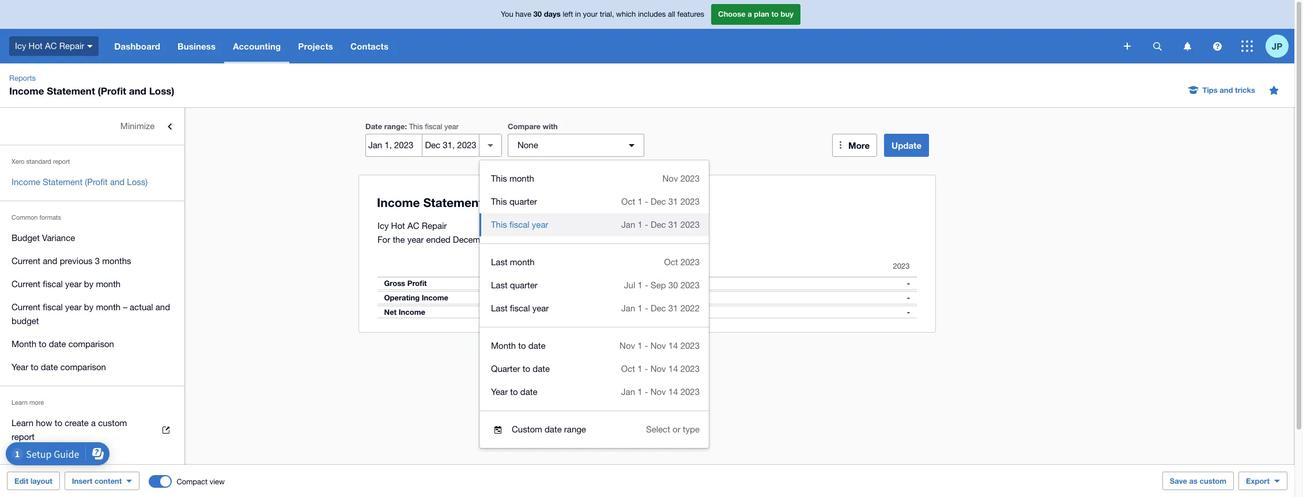 Task type: describe. For each thing, give the bounding box(es) containing it.
statement inside reports income statement (profit and loss)
[[47, 85, 95, 97]]

oct 1 - dec 31 2023
[[622, 197, 700, 206]]

edit
[[14, 476, 28, 485]]

operating income
[[385, 293, 449, 302]]

actual
[[130, 302, 153, 312]]

icy hot ac repair button
[[0, 29, 106, 63]]

more
[[849, 140, 870, 150]]

months
[[102, 256, 131, 266]]

fiscal for last fiscal year
[[510, 303, 530, 313]]

contacts
[[351, 41, 389, 51]]

a inside learn how to create a custom report
[[91, 418, 96, 428]]

comparison for year to date comparison
[[60, 362, 106, 372]]

jan for jan 1 - dec 31 2022
[[622, 303, 636, 313]]

the
[[393, 235, 405, 244]]

list box containing this month
[[480, 160, 709, 448]]

you have 30 days left in your trial, which includes all features
[[501, 9, 705, 19]]

tips and tricks
[[1203, 85, 1256, 95]]

date for year to date
[[521, 387, 538, 397]]

by for current fiscal year by month – actual and budget
[[84, 302, 94, 312]]

list of convenience dates image
[[479, 134, 502, 157]]

year to date
[[491, 387, 538, 397]]

date for year to date comparison
[[41, 362, 58, 372]]

insert content
[[72, 476, 122, 485]]

31 for jan 1 - dec 31 2023
[[669, 220, 678, 229]]

dashboard link
[[106, 29, 169, 63]]

more button
[[833, 134, 878, 157]]

year inside icy hot ac repair for the year ended december 31, 2023
[[407, 235, 424, 244]]

choose a plan to buy
[[718, 9, 794, 19]]

how
[[36, 418, 52, 428]]

projects
[[298, 41, 333, 51]]

current for current fiscal year by month
[[12, 279, 40, 289]]

budget variance link
[[0, 227, 185, 250]]

and inside the tips and tricks button
[[1220, 85, 1234, 95]]

income for net income
[[399, 307, 426, 317]]

group containing this month
[[480, 160, 709, 448]]

jan 1 - dec 31 2022
[[622, 303, 700, 313]]

custom
[[512, 424, 542, 434]]

for
[[378, 235, 390, 244]]

features
[[678, 10, 705, 19]]

profit
[[408, 278, 427, 288]]

year for this fiscal year
[[532, 220, 549, 229]]

jan 1 - dec 31 2023
[[622, 220, 700, 229]]

xero standard report
[[12, 158, 70, 165]]

31,
[[496, 235, 508, 244]]

compare
[[508, 122, 541, 131]]

- for oct 1 - nov 14 2023
[[645, 364, 648, 374]]

to for year to date
[[510, 387, 518, 397]]

by for current fiscal year by month
[[84, 279, 94, 289]]

income statement (profit and loss) link
[[0, 171, 185, 194]]

ac for icy hot ac repair
[[45, 41, 57, 51]]

current and previous 3 months link
[[0, 250, 185, 273]]

tips
[[1203, 85, 1218, 95]]

loss) inside reports income statement (profit and loss)
[[149, 85, 174, 97]]

date for month to date
[[529, 341, 546, 351]]

1 for jul 1 - sep 30 2023
[[638, 280, 643, 290]]

and inside "income statement (profit and loss)" link
[[110, 177, 125, 187]]

ended
[[426, 235, 451, 244]]

- for nov 1 - nov 14 2023
[[645, 341, 648, 351]]

2023 inside icy hot ac repair for the year ended december 31, 2023
[[510, 235, 529, 244]]

learn how to create a custom report
[[12, 418, 127, 442]]

content
[[95, 476, 122, 485]]

export
[[1247, 476, 1270, 485]]

update button
[[885, 134, 929, 157]]

common
[[12, 214, 38, 221]]

operating
[[385, 293, 420, 302]]

learn for learn how to create a custom report
[[12, 418, 33, 428]]

save as custom
[[1170, 476, 1227, 485]]

to for month to date comparison
[[39, 339, 46, 349]]

hot for icy hot ac repair
[[29, 41, 43, 51]]

projects button
[[290, 29, 342, 63]]

1 for nov 1 - nov 14 2023
[[638, 341, 643, 351]]

(profit inside reports income statement (profit and loss)
[[98, 85, 126, 97]]

repair for icy hot ac repair
[[59, 41, 84, 51]]

quarter to date
[[491, 364, 550, 374]]

standard
[[26, 158, 51, 165]]

december
[[453, 235, 493, 244]]

14 for oct 1 - nov 14 2023
[[669, 364, 678, 374]]

1 for jan 1 - dec 31 2022
[[638, 303, 643, 313]]

report output element
[[378, 256, 917, 318]]

month up this quarter
[[510, 174, 534, 183]]

none button
[[508, 134, 645, 157]]

2022
[[681, 303, 700, 313]]

reports
[[9, 74, 36, 82]]

update
[[892, 140, 922, 150]]

year for current fiscal year by month
[[65, 279, 82, 289]]

tricks
[[1236, 85, 1256, 95]]

budget
[[12, 233, 40, 243]]

insert
[[72, 476, 92, 485]]

budget variance
[[12, 233, 75, 243]]

gross
[[385, 278, 406, 288]]

nov for oct
[[651, 364, 666, 374]]

and inside current and previous 3 months link
[[43, 256, 57, 266]]

compact view
[[177, 477, 225, 486]]

last for last month
[[491, 257, 508, 267]]

quarter
[[491, 364, 520, 374]]

1 horizontal spatial a
[[748, 9, 752, 19]]

export button
[[1239, 472, 1288, 490]]

custom inside button
[[1200, 476, 1227, 485]]

month to date
[[491, 341, 546, 351]]

banner containing jp
[[0, 0, 1295, 63]]

contacts button
[[342, 29, 397, 63]]

year for current fiscal year by month – actual and budget
[[65, 302, 82, 312]]

current for current fiscal year by month – actual and budget
[[12, 302, 40, 312]]

this fiscal year
[[491, 220, 549, 229]]

last for last quarter
[[491, 280, 508, 290]]

choose
[[718, 9, 746, 19]]

range inside list box
[[564, 424, 586, 434]]

1 for jan 1 - dec 31 2023
[[638, 220, 643, 229]]

formats
[[39, 214, 61, 221]]

previous
[[60, 256, 93, 266]]

income for operating income
[[422, 293, 449, 302]]

create
[[65, 418, 89, 428]]

compare with
[[508, 122, 558, 131]]

learn more
[[12, 399, 44, 406]]

current for current and previous 3 months
[[12, 256, 40, 266]]

remove from favorites image
[[1263, 78, 1286, 101]]

- for jul 1 - sep 30 2023
[[645, 280, 649, 290]]

- for jan 1 - dec 31 2022
[[645, 303, 649, 313]]

svg image inside icy hot ac repair popup button
[[87, 45, 93, 48]]

oct for oct 1 - dec 31 2023
[[622, 197, 636, 206]]

date range : this fiscal year
[[366, 122, 459, 131]]

oct for oct 2023
[[664, 257, 678, 267]]

repair for icy hot ac repair for the year ended december 31, 2023
[[422, 221, 447, 231]]

business button
[[169, 29, 224, 63]]

jan for jan 1 - nov 14 2023
[[621, 387, 635, 397]]

year for year to date
[[491, 387, 508, 397]]

and inside reports income statement (profit and loss)
[[129, 85, 146, 97]]

- for jan 1 - dec 31 2023
[[645, 220, 649, 229]]

month inside current fiscal year by month – actual and budget
[[96, 302, 121, 312]]

in
[[575, 10, 581, 19]]

select
[[646, 424, 671, 434]]

to for month to date
[[518, 341, 526, 351]]

accounting
[[233, 41, 281, 51]]

save as custom button
[[1163, 472, 1235, 490]]

1 for oct 1 - dec 31 2023
[[638, 197, 643, 206]]

0 vertical spatial report
[[53, 158, 70, 165]]

0 horizontal spatial svg image
[[1124, 43, 1131, 50]]

nov for jan
[[651, 387, 666, 397]]

edit layout button
[[7, 472, 60, 490]]

net income
[[385, 307, 426, 317]]

month to date comparison
[[12, 339, 114, 349]]



Task type: locate. For each thing, give the bounding box(es) containing it.
0 horizontal spatial 30
[[534, 9, 542, 19]]

7 1 from the top
[[638, 387, 643, 397]]

1 horizontal spatial loss)
[[149, 85, 174, 97]]

1 vertical spatial learn
[[12, 418, 33, 428]]

svg image
[[1153, 42, 1162, 50], [1124, 43, 1131, 50]]

loss) inside "income statement (profit and loss)" link
[[127, 177, 148, 187]]

edit layout
[[14, 476, 52, 485]]

this quarter
[[491, 197, 537, 206]]

1 horizontal spatial repair
[[422, 221, 447, 231]]

ac inside popup button
[[45, 41, 57, 51]]

to down quarter to date
[[510, 387, 518, 397]]

1 horizontal spatial range
[[564, 424, 586, 434]]

you
[[501, 10, 514, 19]]

income down operating income
[[399, 307, 426, 317]]

statement inside "income statement (profit and loss)" link
[[43, 177, 83, 187]]

fiscal for current fiscal year by month – actual and budget
[[43, 302, 63, 312]]

current and previous 3 months
[[12, 256, 131, 266]]

1 vertical spatial jan
[[622, 303, 636, 313]]

14 for jan 1 - nov 14 2023
[[669, 387, 678, 397]]

1 vertical spatial icy
[[378, 221, 389, 231]]

3 current from the top
[[12, 302, 40, 312]]

oct for oct 1 - nov 14 2023
[[621, 364, 635, 374]]

Select start date field
[[366, 134, 422, 156]]

31 down oct 1 - dec 31 2023
[[669, 220, 678, 229]]

income for reports income statement (profit and loss)
[[9, 85, 44, 97]]

jan down report title field
[[622, 220, 636, 229]]

1 down "oct 1 - nov 14 2023"
[[638, 387, 643, 397]]

list box
[[480, 160, 709, 448]]

income
[[9, 85, 44, 97], [12, 177, 40, 187], [422, 293, 449, 302], [399, 307, 426, 317]]

1 vertical spatial dec
[[651, 220, 666, 229]]

1 horizontal spatial svg image
[[1153, 42, 1162, 50]]

icy
[[15, 41, 26, 51], [378, 221, 389, 231]]

quarter up last fiscal year
[[510, 280, 538, 290]]

1 vertical spatial report
[[12, 432, 35, 442]]

or
[[673, 424, 681, 434]]

to for year to date comparison
[[31, 362, 38, 372]]

1 current from the top
[[12, 256, 40, 266]]

income statement (profit and loss)
[[12, 177, 148, 187]]

1 horizontal spatial report
[[53, 158, 70, 165]]

quarter up this fiscal year
[[510, 197, 537, 206]]

oct down nov 1 - nov 14 2023
[[621, 364, 635, 374]]

1 vertical spatial a
[[91, 418, 96, 428]]

comparison
[[68, 339, 114, 349], [60, 362, 106, 372]]

report right standard
[[53, 158, 70, 165]]

month
[[510, 174, 534, 183], [510, 257, 535, 267], [96, 279, 121, 289], [96, 302, 121, 312]]

hot up reports
[[29, 41, 43, 51]]

learn left more
[[12, 399, 28, 406]]

0 horizontal spatial repair
[[59, 41, 84, 51]]

icy for icy hot ac repair for the year ended december 31, 2023
[[378, 221, 389, 231]]

0 horizontal spatial report
[[12, 432, 35, 442]]

and inside current fiscal year by month – actual and budget
[[156, 302, 170, 312]]

date up quarter to date
[[529, 341, 546, 351]]

quarter for this quarter
[[510, 197, 537, 206]]

year down quarter
[[491, 387, 508, 397]]

budget
[[12, 316, 39, 326]]

current
[[12, 256, 40, 266], [12, 279, 40, 289], [12, 302, 40, 312]]

30 right sep
[[669, 280, 678, 290]]

(profit down "minimize" button
[[85, 177, 108, 187]]

navigation
[[106, 29, 1116, 63]]

oct up jul 1 - sep 30 2023
[[664, 257, 678, 267]]

1 vertical spatial loss)
[[127, 177, 148, 187]]

fiscal up the select end date 'field'
[[425, 122, 442, 131]]

learn how to create a custom report link
[[0, 412, 185, 449]]

1
[[638, 197, 643, 206], [638, 220, 643, 229], [638, 280, 643, 290], [638, 303, 643, 313], [638, 341, 643, 351], [638, 364, 643, 374], [638, 387, 643, 397]]

includes
[[638, 10, 666, 19]]

learn for learn more
[[12, 399, 28, 406]]

last down last quarter
[[491, 303, 508, 313]]

1 horizontal spatial ac
[[408, 221, 419, 231]]

date down "month to date"
[[533, 364, 550, 374]]

to right quarter
[[523, 364, 531, 374]]

jan for jan 1 - dec 31 2023
[[622, 220, 636, 229]]

to up more
[[31, 362, 38, 372]]

- for oct 1 - dec 31 2023
[[645, 197, 649, 206]]

year up learn more
[[12, 362, 28, 372]]

date
[[49, 339, 66, 349], [529, 341, 546, 351], [41, 362, 58, 372], [533, 364, 550, 374], [521, 387, 538, 397], [545, 424, 562, 434]]

3 31 from the top
[[669, 303, 678, 313]]

year to date comparison
[[12, 362, 106, 372]]

0 horizontal spatial month
[[12, 339, 36, 349]]

31 left 2022
[[669, 303, 678, 313]]

with
[[543, 122, 558, 131]]

buy
[[781, 9, 794, 19]]

14 for nov 1 - nov 14 2023
[[669, 341, 678, 351]]

this right :
[[409, 122, 423, 131]]

nov for nov
[[651, 341, 666, 351]]

1 vertical spatial 30
[[669, 280, 678, 290]]

1 for jan 1 - nov 14 2023
[[638, 387, 643, 397]]

1 horizontal spatial icy
[[378, 221, 389, 231]]

month up last quarter
[[510, 257, 535, 267]]

2 last from the top
[[491, 280, 508, 290]]

current fiscal year by month
[[12, 279, 121, 289]]

0 vertical spatial oct
[[622, 197, 636, 206]]

dec
[[651, 197, 666, 206], [651, 220, 666, 229], [651, 303, 666, 313]]

trial,
[[600, 10, 614, 19]]

group
[[480, 160, 709, 448]]

to left buy
[[772, 9, 779, 19]]

date
[[366, 122, 382, 131]]

1 horizontal spatial custom
[[1200, 476, 1227, 485]]

income down xero
[[12, 177, 40, 187]]

fiscal down current fiscal year by month
[[43, 302, 63, 312]]

fiscal inside current fiscal year by month – actual and budget
[[43, 302, 63, 312]]

current fiscal year by month link
[[0, 273, 185, 296]]

navigation containing dashboard
[[106, 29, 1116, 63]]

year
[[12, 362, 28, 372], [491, 387, 508, 397]]

variance
[[42, 233, 75, 243]]

1 horizontal spatial month
[[491, 341, 516, 351]]

hot for icy hot ac repair for the year ended december 31, 2023
[[391, 221, 405, 231]]

minimize button
[[0, 115, 185, 138]]

1 vertical spatial statement
[[43, 177, 83, 187]]

plan
[[754, 9, 770, 19]]

1 vertical spatial by
[[84, 302, 94, 312]]

0 horizontal spatial icy
[[15, 41, 26, 51]]

0 vertical spatial (profit
[[98, 85, 126, 97]]

date right custom
[[545, 424, 562, 434]]

quarter for last quarter
[[510, 280, 538, 290]]

report down learn more
[[12, 432, 35, 442]]

range up select start date "field"
[[384, 122, 405, 131]]

to inside learn how to create a custom report
[[55, 418, 62, 428]]

month down budget
[[12, 339, 36, 349]]

1 vertical spatial last
[[491, 280, 508, 290]]

tips and tricks button
[[1182, 81, 1263, 99]]

year for last fiscal year
[[533, 303, 549, 313]]

custom right create
[[98, 418, 127, 428]]

2 vertical spatial last
[[491, 303, 508, 313]]

custom date range
[[512, 424, 586, 434]]

Select end date field
[[423, 134, 479, 156]]

income down reports link at top
[[9, 85, 44, 97]]

1 vertical spatial 31
[[669, 220, 678, 229]]

2 vertical spatial dec
[[651, 303, 666, 313]]

3 last from the top
[[491, 303, 508, 313]]

this up this quarter
[[491, 174, 507, 183]]

4 1 from the top
[[638, 303, 643, 313]]

1 vertical spatial quarter
[[510, 280, 538, 290]]

0 vertical spatial a
[[748, 9, 752, 19]]

report inside learn how to create a custom report
[[12, 432, 35, 442]]

to right how
[[55, 418, 62, 428]]

statement up "minimize" button
[[47, 85, 95, 97]]

last for last fiscal year
[[491, 303, 508, 313]]

year for year to date comparison
[[12, 362, 28, 372]]

icy inside popup button
[[15, 41, 26, 51]]

layout
[[31, 476, 52, 485]]

month down 'months'
[[96, 279, 121, 289]]

this for this month
[[491, 174, 507, 183]]

income inside reports income statement (profit and loss)
[[9, 85, 44, 97]]

0 vertical spatial quarter
[[510, 197, 537, 206]]

all
[[668, 10, 676, 19]]

a
[[748, 9, 752, 19], [91, 418, 96, 428]]

1 horizontal spatial 30
[[669, 280, 678, 290]]

month for month to date
[[491, 341, 516, 351]]

xero
[[12, 158, 24, 165]]

year inside date range : this fiscal year
[[445, 122, 459, 131]]

to up quarter to date
[[518, 341, 526, 351]]

1 by from the top
[[84, 279, 94, 289]]

0 vertical spatial 31
[[669, 197, 678, 206]]

this inside date range : this fiscal year
[[409, 122, 423, 131]]

0 vertical spatial current
[[12, 256, 40, 266]]

dashboard
[[114, 41, 160, 51]]

2 31 from the top
[[669, 220, 678, 229]]

2 vertical spatial 14
[[669, 387, 678, 397]]

3 dec from the top
[[651, 303, 666, 313]]

2 current from the top
[[12, 279, 40, 289]]

comparison for month to date comparison
[[68, 339, 114, 349]]

custom right as
[[1200, 476, 1227, 485]]

fiscal for this fiscal year
[[510, 220, 530, 229]]

year inside current fiscal year by month – actual and budget
[[65, 302, 82, 312]]

5 1 from the top
[[638, 341, 643, 351]]

31 for oct 1 - dec 31 2023
[[669, 197, 678, 206]]

jp
[[1272, 41, 1283, 51]]

month for month to date comparison
[[12, 339, 36, 349]]

year right the at the left
[[407, 235, 424, 244]]

31 for jan 1 - dec 31 2022
[[669, 303, 678, 313]]

range right custom
[[564, 424, 586, 434]]

0 vertical spatial jan
[[622, 220, 636, 229]]

by down current and previous 3 months link on the left of page
[[84, 279, 94, 289]]

jul
[[624, 280, 636, 290]]

comparison down month to date comparison link
[[60, 362, 106, 372]]

this down "this month"
[[491, 197, 507, 206]]

Report title field
[[374, 190, 913, 216]]

learn down learn more
[[12, 418, 33, 428]]

fiscal down this quarter
[[510, 220, 530, 229]]

to
[[772, 9, 779, 19], [39, 339, 46, 349], [518, 341, 526, 351], [31, 362, 38, 372], [523, 364, 531, 374], [510, 387, 518, 397], [55, 418, 62, 428]]

dec for jan 1 - dec 31 2022
[[651, 303, 666, 313]]

1 14 from the top
[[669, 341, 678, 351]]

icy up reports
[[15, 41, 26, 51]]

0 horizontal spatial hot
[[29, 41, 43, 51]]

svg image
[[1242, 40, 1254, 52], [1184, 42, 1192, 50], [1213, 42, 1222, 50], [87, 45, 93, 48]]

a left plan
[[748, 9, 752, 19]]

0 vertical spatial statement
[[47, 85, 95, 97]]

0 horizontal spatial ac
[[45, 41, 57, 51]]

reports income statement (profit and loss)
[[9, 74, 174, 97]]

icy hot ac repair
[[15, 41, 84, 51]]

1 1 from the top
[[638, 197, 643, 206]]

2023 inside report output element
[[894, 262, 910, 270]]

banner
[[0, 0, 1295, 63]]

icy up for
[[378, 221, 389, 231]]

as
[[1190, 476, 1198, 485]]

learn
[[12, 399, 28, 406], [12, 418, 33, 428]]

dec down oct 1 - dec 31 2023
[[651, 220, 666, 229]]

30 inside 'banner'
[[534, 9, 542, 19]]

ac for icy hot ac repair for the year ended december 31, 2023
[[408, 221, 419, 231]]

2 learn from the top
[[12, 418, 33, 428]]

1 vertical spatial hot
[[391, 221, 405, 231]]

date down quarter to date
[[521, 387, 538, 397]]

icy inside icy hot ac repair for the year ended december 31, 2023
[[378, 221, 389, 231]]

statement
[[47, 85, 95, 97], [43, 177, 83, 187]]

fiscal for current fiscal year by month
[[43, 279, 63, 289]]

income down profit in the bottom left of the page
[[422, 293, 449, 302]]

6 1 from the top
[[638, 364, 643, 374]]

hot up the at the left
[[391, 221, 405, 231]]

0 vertical spatial repair
[[59, 41, 84, 51]]

common formats
[[12, 214, 61, 221]]

date down the month to date comparison
[[41, 362, 58, 372]]

current inside current fiscal year by month – actual and budget
[[12, 302, 40, 312]]

repair up reports income statement (profit and loss)
[[59, 41, 84, 51]]

fiscal
[[425, 122, 442, 131], [510, 220, 530, 229], [43, 279, 63, 289], [43, 302, 63, 312], [510, 303, 530, 313]]

1 vertical spatial oct
[[664, 257, 678, 267]]

0 horizontal spatial loss)
[[127, 177, 148, 187]]

learn inside learn how to create a custom report
[[12, 418, 33, 428]]

jan down "oct 1 - nov 14 2023"
[[621, 387, 635, 397]]

14 up jan 1 - nov 14 2023
[[669, 364, 678, 374]]

loss) down minimize
[[127, 177, 148, 187]]

0 vertical spatial year
[[12, 362, 28, 372]]

month left –
[[96, 302, 121, 312]]

oct 2023
[[664, 257, 700, 267]]

1 last from the top
[[491, 257, 508, 267]]

1 vertical spatial range
[[564, 424, 586, 434]]

0 horizontal spatial year
[[12, 362, 28, 372]]

0 vertical spatial loss)
[[149, 85, 174, 97]]

oct 1 - nov 14 2023
[[621, 364, 700, 374]]

ac inside icy hot ac repair for the year ended december 31, 2023
[[408, 221, 419, 231]]

last month
[[491, 257, 535, 267]]

30 right the have
[[534, 9, 542, 19]]

3
[[95, 256, 100, 266]]

1 down report title field
[[638, 220, 643, 229]]

custom inside learn how to create a custom report
[[98, 418, 127, 428]]

0 vertical spatial icy
[[15, 41, 26, 51]]

1 vertical spatial comparison
[[60, 362, 106, 372]]

0 vertical spatial 14
[[669, 341, 678, 351]]

- for jan 1 - nov 14 2023
[[645, 387, 648, 397]]

1 31 from the top
[[669, 197, 678, 206]]

0 vertical spatial 30
[[534, 9, 542, 19]]

hot inside popup button
[[29, 41, 43, 51]]

save
[[1170, 476, 1188, 485]]

1 vertical spatial current
[[12, 279, 40, 289]]

last down last month
[[491, 280, 508, 290]]

comparison up year to date comparison link
[[68, 339, 114, 349]]

repair inside icy hot ac repair for the year ended december 31, 2023
[[422, 221, 447, 231]]

0 vertical spatial hot
[[29, 41, 43, 51]]

date up year to date comparison
[[49, 339, 66, 349]]

14 up "oct 1 - nov 14 2023"
[[669, 341, 678, 351]]

by down current fiscal year by month link
[[84, 302, 94, 312]]

14 down "oct 1 - nov 14 2023"
[[669, 387, 678, 397]]

1 learn from the top
[[12, 399, 28, 406]]

30 inside list box
[[669, 280, 678, 290]]

month up quarter
[[491, 341, 516, 351]]

1 vertical spatial (profit
[[85, 177, 108, 187]]

to for quarter to date
[[523, 364, 531, 374]]

dec down sep
[[651, 303, 666, 313]]

dec for oct 1 - dec 31 2023
[[651, 197, 666, 206]]

2 vertical spatial current
[[12, 302, 40, 312]]

reports link
[[5, 73, 40, 84]]

hot inside icy hot ac repair for the year ended december 31, 2023
[[391, 221, 405, 231]]

0 vertical spatial custom
[[98, 418, 127, 428]]

3 1 from the top
[[638, 280, 643, 290]]

ac up profit in the bottom left of the page
[[408, 221, 419, 231]]

and
[[129, 85, 146, 97], [1220, 85, 1234, 95], [110, 177, 125, 187], [43, 256, 57, 266], [156, 302, 170, 312]]

3 14 from the top
[[669, 387, 678, 397]]

1 dec from the top
[[651, 197, 666, 206]]

–
[[123, 302, 127, 312]]

1 horizontal spatial hot
[[391, 221, 405, 231]]

fiscal inside date range : this fiscal year
[[425, 122, 442, 131]]

this for this fiscal year
[[491, 220, 507, 229]]

0 vertical spatial by
[[84, 279, 94, 289]]

2 vertical spatial 31
[[669, 303, 678, 313]]

to up year to date comparison
[[39, 339, 46, 349]]

0 horizontal spatial a
[[91, 418, 96, 428]]

1 vertical spatial repair
[[422, 221, 447, 231]]

2 vertical spatial jan
[[621, 387, 635, 397]]

repair inside popup button
[[59, 41, 84, 51]]

year down this quarter
[[532, 220, 549, 229]]

more
[[29, 399, 44, 406]]

0 vertical spatial learn
[[12, 399, 28, 406]]

oct up the jan 1 - dec 31 2023
[[622, 197, 636, 206]]

nov 1 - nov 14 2023
[[620, 341, 700, 351]]

last fiscal year
[[491, 303, 549, 313]]

fiscal down last quarter
[[510, 303, 530, 313]]

0 horizontal spatial custom
[[98, 418, 127, 428]]

last down 31,
[[491, 257, 508, 267]]

dec for jan 1 - dec 31 2023
[[651, 220, 666, 229]]

year to date comparison link
[[0, 356, 185, 379]]

view
[[210, 477, 225, 486]]

1 horizontal spatial year
[[491, 387, 508, 397]]

1 vertical spatial 14
[[669, 364, 678, 374]]

loss) up minimize
[[149, 85, 174, 97]]

30
[[534, 9, 542, 19], [669, 280, 678, 290]]

a right create
[[91, 418, 96, 428]]

jan down jul at the left of the page
[[622, 303, 636, 313]]

1 up "oct 1 - nov 14 2023"
[[638, 341, 643, 351]]

0 vertical spatial dec
[[651, 197, 666, 206]]

jp button
[[1266, 29, 1295, 63]]

year down last quarter
[[533, 303, 549, 313]]

fiscal down current and previous 3 months
[[43, 279, 63, 289]]

0 vertical spatial range
[[384, 122, 405, 131]]

(profit up "minimize" button
[[98, 85, 126, 97]]

0 vertical spatial ac
[[45, 41, 57, 51]]

year down current fiscal year by month
[[65, 302, 82, 312]]

year inside list box
[[491, 387, 508, 397]]

month to date comparison link
[[0, 333, 185, 356]]

date for quarter to date
[[533, 364, 550, 374]]

nov 2023
[[663, 174, 700, 183]]

by inside current fiscal year by month – actual and budget
[[84, 302, 94, 312]]

1 vertical spatial ac
[[408, 221, 419, 231]]

1 for oct 1 - nov 14 2023
[[638, 364, 643, 374]]

report
[[53, 158, 70, 165], [12, 432, 35, 442]]

year up the select end date 'field'
[[445, 122, 459, 131]]

date for month to date comparison
[[49, 339, 66, 349]]

2 by from the top
[[84, 302, 94, 312]]

last quarter
[[491, 280, 538, 290]]

1 vertical spatial year
[[491, 387, 508, 397]]

last
[[491, 257, 508, 267], [491, 280, 508, 290], [491, 303, 508, 313]]

0 vertical spatial comparison
[[68, 339, 114, 349]]

0 vertical spatial last
[[491, 257, 508, 267]]

type
[[683, 424, 700, 434]]

1 down jul 1 - sep 30 2023
[[638, 303, 643, 313]]

repair
[[59, 41, 84, 51], [422, 221, 447, 231]]

this for this quarter
[[491, 197, 507, 206]]

ac up reports income statement (profit and loss)
[[45, 41, 57, 51]]

compact
[[177, 477, 208, 486]]

this up 31,
[[491, 220, 507, 229]]

year down current and previous 3 months
[[65, 279, 82, 289]]

statement down xero standard report
[[43, 177, 83, 187]]

31 down "nov 2023"
[[669, 197, 678, 206]]

1 vertical spatial custom
[[1200, 476, 1227, 485]]

0 horizontal spatial range
[[384, 122, 405, 131]]

1 up the jan 1 - dec 31 2023
[[638, 197, 643, 206]]

1 right jul at the left of the page
[[638, 280, 643, 290]]

1 down nov 1 - nov 14 2023
[[638, 364, 643, 374]]

year
[[445, 122, 459, 131], [532, 220, 549, 229], [407, 235, 424, 244], [65, 279, 82, 289], [65, 302, 82, 312], [533, 303, 549, 313]]

icy for icy hot ac repair
[[15, 41, 26, 51]]

repair up ended at the top
[[422, 221, 447, 231]]

14
[[669, 341, 678, 351], [669, 364, 678, 374], [669, 387, 678, 397]]

2 14 from the top
[[669, 364, 678, 374]]

2023
[[681, 174, 700, 183], [681, 197, 700, 206], [681, 220, 700, 229], [510, 235, 529, 244], [681, 257, 700, 267], [894, 262, 910, 270], [681, 280, 700, 290], [681, 341, 700, 351], [681, 364, 700, 374], [681, 387, 700, 397]]

quarter
[[510, 197, 537, 206], [510, 280, 538, 290]]

2 1 from the top
[[638, 220, 643, 229]]

2 dec from the top
[[651, 220, 666, 229]]

dec up the jan 1 - dec 31 2023
[[651, 197, 666, 206]]

2 vertical spatial oct
[[621, 364, 635, 374]]



Task type: vqa. For each thing, say whether or not it's contained in the screenshot.


